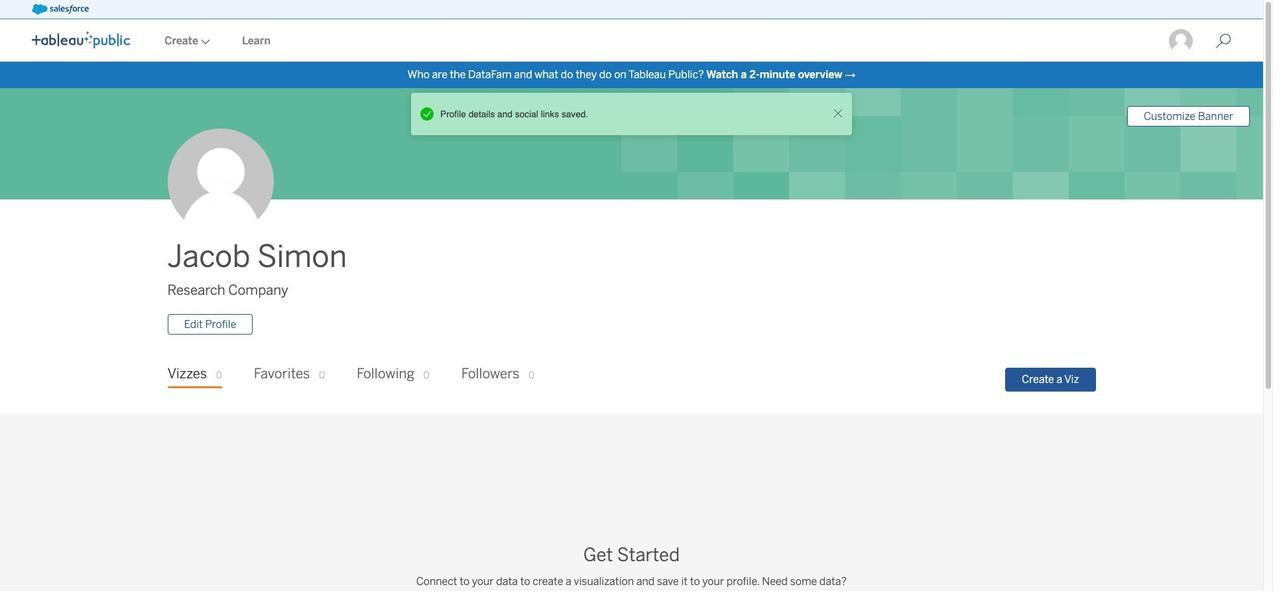 Task type: locate. For each thing, give the bounding box(es) containing it.
alert
[[417, 103, 830, 125]]

go to search image
[[1200, 33, 1248, 49]]

jacob.simon6557 image
[[1168, 28, 1195, 54]]

salesforce logo image
[[32, 4, 89, 15]]



Task type: describe. For each thing, give the bounding box(es) containing it.
create image
[[198, 39, 210, 44]]

avatar image
[[168, 129, 274, 235]]

logo image
[[32, 31, 130, 48]]



Task type: vqa. For each thing, say whether or not it's contained in the screenshot.
alert
yes



